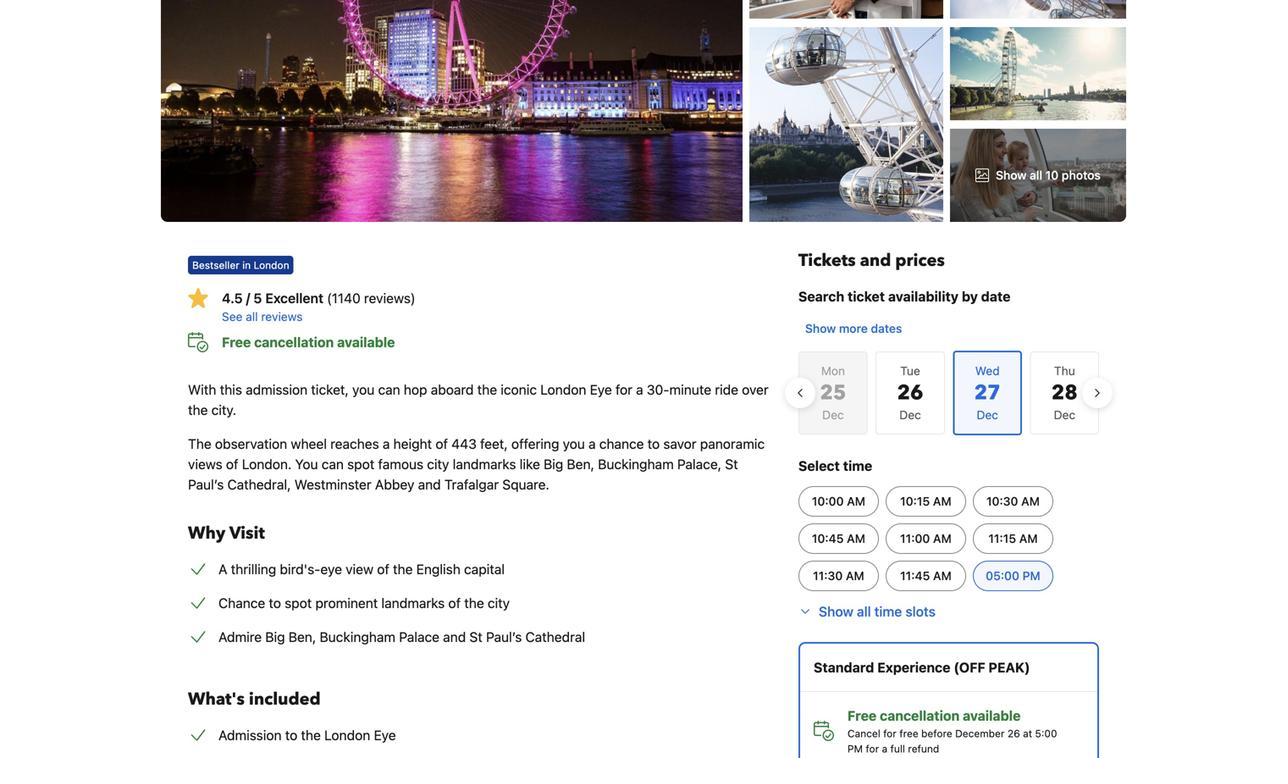 Task type: locate. For each thing, give the bounding box(es) containing it.
show left 10
[[996, 168, 1027, 182]]

(off
[[954, 660, 986, 676]]

landmarks down feet,
[[453, 456, 516, 472]]

of right "view"
[[377, 561, 390, 577]]

dec inside mon 25 dec
[[823, 408, 844, 422]]

dec inside thu 28 dec
[[1054, 408, 1076, 422]]

3 dec from the left
[[1054, 408, 1076, 422]]

for inside with this admission ticket, you can hop aboard the iconic london eye for a 30-minute ride over the city.
[[616, 382, 633, 398]]

dec inside tue 26 dec
[[900, 408, 922, 422]]

the down 'capital'
[[464, 595, 484, 611]]

available up december
[[963, 708, 1021, 724]]

a inside with this admission ticket, you can hop aboard the iconic london eye for a 30-minute ride over the city.
[[636, 382, 644, 398]]

for for full
[[866, 743, 880, 755]]

1 horizontal spatial all
[[857, 604, 871, 620]]

1 vertical spatial all
[[246, 310, 258, 324]]

1 horizontal spatial st
[[725, 456, 739, 472]]

10:45
[[812, 532, 844, 546]]

time right select
[[844, 458, 873, 474]]

st down 'panoramic'
[[725, 456, 739, 472]]

cancellation down reviews
[[254, 334, 334, 350]]

10:45 am
[[812, 532, 866, 546]]

can inside the observation wheel reaches a height of 443 feet, offering you a chance to savor panoramic views of london. you can spot famous city landmarks like  big ben, buckingham palace, st paul's cathedral, westminster abbey and trafalgar square.
[[322, 456, 344, 472]]

spot down reaches
[[347, 456, 375, 472]]

in
[[242, 259, 251, 271]]

english
[[417, 561, 461, 577]]

1 horizontal spatial to
[[285, 727, 298, 743]]

city down height
[[427, 456, 449, 472]]

0 vertical spatial st
[[725, 456, 739, 472]]

dec down 25
[[823, 408, 844, 422]]

am for 11:15 am
[[1020, 532, 1038, 546]]

experience
[[878, 660, 951, 676]]

with
[[188, 382, 216, 398]]

a left the full
[[882, 743, 888, 755]]

0 vertical spatial can
[[378, 382, 400, 398]]

search
[[799, 288, 845, 305]]

pm down cancel
[[848, 743, 863, 755]]

bestseller in london
[[192, 259, 289, 271]]

2 horizontal spatial and
[[860, 249, 892, 272]]

4.5
[[222, 290, 243, 306]]

28
[[1052, 379, 1078, 407]]

1 vertical spatial st
[[470, 629, 483, 645]]

0 horizontal spatial ben,
[[289, 629, 316, 645]]

0 horizontal spatial london
[[254, 259, 289, 271]]

cancellation inside free cancellation available cancel for free before december 26 at 5:00 pm for a full refund
[[880, 708, 960, 724]]

ben,
[[567, 456, 595, 472], [289, 629, 316, 645]]

feet,
[[480, 436, 508, 452]]

0 vertical spatial buckingham
[[598, 456, 674, 472]]

1 horizontal spatial buckingham
[[598, 456, 674, 472]]

1 vertical spatial available
[[963, 708, 1021, 724]]

free for free cancellation available
[[222, 334, 251, 350]]

/
[[246, 290, 250, 306]]

available for free cancellation available cancel for free before december 26 at 5:00 pm for a full refund
[[963, 708, 1021, 724]]

dec
[[823, 408, 844, 422], [900, 408, 922, 422], [1054, 408, 1076, 422]]

show down the search
[[806, 322, 836, 335]]

am for 10:30 am
[[1022, 494, 1040, 508]]

1 horizontal spatial city
[[488, 595, 510, 611]]

chance
[[219, 595, 265, 611]]

to right chance at the bottom left of page
[[269, 595, 281, 611]]

0 horizontal spatial all
[[246, 310, 258, 324]]

0 horizontal spatial city
[[427, 456, 449, 472]]

1 horizontal spatial you
[[563, 436, 585, 452]]

show inside 'button'
[[819, 604, 854, 620]]

ben, down prominent
[[289, 629, 316, 645]]

1 horizontal spatial london
[[325, 727, 370, 743]]

1 horizontal spatial cancellation
[[880, 708, 960, 724]]

2 horizontal spatial dec
[[1054, 408, 1076, 422]]

1 vertical spatial free
[[848, 708, 877, 724]]

you right 'ticket,'
[[352, 382, 375, 398]]

1 horizontal spatial pm
[[1023, 569, 1041, 583]]

paul's down views
[[188, 477, 224, 493]]

am right 11:45
[[934, 569, 952, 583]]

1 dec from the left
[[823, 408, 844, 422]]

chance to spot prominent landmarks of the city
[[219, 595, 510, 611]]

1 vertical spatial landmarks
[[382, 595, 445, 611]]

0 vertical spatial time
[[844, 458, 873, 474]]

0 horizontal spatial free
[[222, 334, 251, 350]]

free inside free cancellation available cancel for free before december 26 at 5:00 pm for a full refund
[[848, 708, 877, 724]]

paul's left "cathedral" at the bottom left
[[486, 629, 522, 645]]

buckingham inside the observation wheel reaches a height of 443 feet, offering you a chance to savor panoramic views of london. you can spot famous city landmarks like  big ben, buckingham palace, st paul's cathedral, westminster abbey and trafalgar square.
[[598, 456, 674, 472]]

0 horizontal spatial landmarks
[[382, 595, 445, 611]]

1 horizontal spatial spot
[[347, 456, 375, 472]]

with this admission ticket, you can hop aboard the iconic london eye for a 30-minute ride over the city.
[[188, 382, 769, 418]]

5
[[254, 290, 262, 306]]

see all reviews button
[[222, 308, 772, 325]]

2 vertical spatial to
[[285, 727, 298, 743]]

palace,
[[678, 456, 722, 472]]

ben, inside the observation wheel reaches a height of 443 feet, offering you a chance to savor panoramic views of london. you can spot famous city landmarks like  big ben, buckingham palace, st paul's cathedral, westminster abbey and trafalgar square.
[[567, 456, 595, 472]]

available down (1140
[[337, 334, 395, 350]]

region
[[785, 344, 1113, 442]]

to for admission to the london eye
[[285, 727, 298, 743]]

1 vertical spatial for
[[884, 728, 897, 740]]

all down the 11:30 am
[[857, 604, 871, 620]]

2 vertical spatial for
[[866, 743, 880, 755]]

1 horizontal spatial 26
[[1008, 728, 1021, 740]]

date
[[982, 288, 1011, 305]]

all left 10
[[1030, 168, 1043, 182]]

0 vertical spatial show
[[996, 168, 1027, 182]]

ben, right like
[[567, 456, 595, 472]]

0 horizontal spatial dec
[[823, 408, 844, 422]]

of right views
[[226, 456, 239, 472]]

you right offering
[[563, 436, 585, 452]]

1 horizontal spatial paul's
[[486, 629, 522, 645]]

am right 10:00
[[847, 494, 866, 508]]

like
[[520, 456, 540, 472]]

a inside free cancellation available cancel for free before december 26 at 5:00 pm for a full refund
[[882, 743, 888, 755]]

1 horizontal spatial big
[[544, 456, 564, 472]]

2 dec from the left
[[900, 408, 922, 422]]

select time
[[799, 458, 873, 474]]

0 vertical spatial landmarks
[[453, 456, 516, 472]]

st inside the observation wheel reaches a height of 443 feet, offering you a chance to savor panoramic views of london. you can spot famous city landmarks like  big ben, buckingham palace, st paul's cathedral, westminster abbey and trafalgar square.
[[725, 456, 739, 472]]

st right the palace
[[470, 629, 483, 645]]

1 vertical spatial london
[[541, 382, 587, 398]]

reaches
[[331, 436, 379, 452]]

can left hop
[[378, 382, 400, 398]]

the observation wheel reaches a height of 443 feet, offering you a chance to savor panoramic views of london. you can spot famous city landmarks like  big ben, buckingham palace, st paul's cathedral, westminster abbey and trafalgar square.
[[188, 436, 765, 493]]

of left 443
[[436, 436, 448, 452]]

to for chance to spot prominent landmarks of the city
[[269, 595, 281, 611]]

the left iconic
[[478, 382, 497, 398]]

0 horizontal spatial you
[[352, 382, 375, 398]]

1 horizontal spatial for
[[866, 743, 880, 755]]

cathedral,
[[227, 477, 291, 493]]

free up cancel
[[848, 708, 877, 724]]

admire big ben, buckingham palace and st paul's cathedral
[[219, 629, 586, 645]]

0 vertical spatial eye
[[590, 382, 612, 398]]

dec down tue
[[900, 408, 922, 422]]

availability
[[889, 288, 959, 305]]

show down the 11:30 am
[[819, 604, 854, 620]]

you
[[352, 382, 375, 398], [563, 436, 585, 452]]

standard
[[814, 660, 875, 676]]

london inside with this admission ticket, you can hop aboard the iconic london eye for a 30-minute ride over the city.
[[541, 382, 587, 398]]

0 vertical spatial big
[[544, 456, 564, 472]]

1 horizontal spatial ben,
[[567, 456, 595, 472]]

eye
[[590, 382, 612, 398], [374, 727, 396, 743]]

0 horizontal spatial and
[[418, 477, 441, 493]]

hop
[[404, 382, 427, 398]]

for left 30-
[[616, 382, 633, 398]]

0 vertical spatial london
[[254, 259, 289, 271]]

am right '10:15'
[[934, 494, 952, 508]]

0 vertical spatial you
[[352, 382, 375, 398]]

0 horizontal spatial pm
[[848, 743, 863, 755]]

all down /
[[246, 310, 258, 324]]

all for show all 10 photos
[[1030, 168, 1043, 182]]

free
[[222, 334, 251, 350], [848, 708, 877, 724]]

2 horizontal spatial for
[[884, 728, 897, 740]]

and right abbey on the bottom
[[418, 477, 441, 493]]

0 horizontal spatial to
[[269, 595, 281, 611]]

1 vertical spatial 26
[[1008, 728, 1021, 740]]

the down included
[[301, 727, 321, 743]]

a left 30-
[[636, 382, 644, 398]]

0 vertical spatial city
[[427, 456, 449, 472]]

am right 10:30
[[1022, 494, 1040, 508]]

eye inside with this admission ticket, you can hop aboard the iconic london eye for a 30-minute ride over the city.
[[590, 382, 612, 398]]

0 horizontal spatial can
[[322, 456, 344, 472]]

landmarks up the palace
[[382, 595, 445, 611]]

all
[[1030, 168, 1043, 182], [246, 310, 258, 324], [857, 604, 871, 620]]

0 horizontal spatial big
[[265, 629, 285, 645]]

minute
[[670, 382, 712, 398]]

1 horizontal spatial can
[[378, 382, 400, 398]]

ride
[[715, 382, 739, 398]]

city down 'capital'
[[488, 595, 510, 611]]

0 vertical spatial all
[[1030, 168, 1043, 182]]

for down cancel
[[866, 743, 880, 755]]

0 vertical spatial spot
[[347, 456, 375, 472]]

cancellation up the free
[[880, 708, 960, 724]]

time left slots
[[875, 604, 903, 620]]

1 vertical spatial time
[[875, 604, 903, 620]]

wheel
[[291, 436, 327, 452]]

free down see
[[222, 334, 251, 350]]

1 vertical spatial can
[[322, 456, 344, 472]]

paul's inside the observation wheel reaches a height of 443 feet, offering you a chance to savor panoramic views of london. you can spot famous city landmarks like  big ben, buckingham palace, st paul's cathedral, westminster abbey and trafalgar square.
[[188, 477, 224, 493]]

you inside the observation wheel reaches a height of 443 feet, offering you a chance to savor panoramic views of london. you can spot famous city landmarks like  big ben, buckingham palace, st paul's cathedral, westminster abbey and trafalgar square.
[[563, 436, 585, 452]]

2 horizontal spatial all
[[1030, 168, 1043, 182]]

cancellation
[[254, 334, 334, 350], [880, 708, 960, 724]]

05:00
[[986, 569, 1020, 583]]

full
[[891, 743, 906, 755]]

dec down 28
[[1054, 408, 1076, 422]]

the left english
[[393, 561, 413, 577]]

0 vertical spatial pm
[[1023, 569, 1041, 583]]

pm inside free cancellation available cancel for free before december 26 at 5:00 pm for a full refund
[[848, 743, 863, 755]]

26 inside free cancellation available cancel for free before december 26 at 5:00 pm for a full refund
[[1008, 728, 1021, 740]]

0 horizontal spatial spot
[[285, 595, 312, 611]]

1 vertical spatial pm
[[848, 743, 863, 755]]

1 horizontal spatial free
[[848, 708, 877, 724]]

a
[[219, 561, 227, 577]]

why
[[188, 522, 226, 545]]

and up ticket
[[860, 249, 892, 272]]

1 vertical spatial you
[[563, 436, 585, 452]]

abbey
[[375, 477, 415, 493]]

pm right the 05:00
[[1023, 569, 1041, 583]]

0 vertical spatial for
[[616, 382, 633, 398]]

big inside the observation wheel reaches a height of 443 feet, offering you a chance to savor panoramic views of london. you can spot famous city landmarks like  big ben, buckingham palace, st paul's cathedral, westminster abbey and trafalgar square.
[[544, 456, 564, 472]]

0 vertical spatial available
[[337, 334, 395, 350]]

big right admire
[[265, 629, 285, 645]]

am right 10:45
[[847, 532, 866, 546]]

am for 10:45 am
[[847, 532, 866, 546]]

available inside free cancellation available cancel for free before december 26 at 5:00 pm for a full refund
[[963, 708, 1021, 724]]

to down included
[[285, 727, 298, 743]]

26 left at
[[1008, 728, 1021, 740]]

1 vertical spatial show
[[806, 322, 836, 335]]

0 horizontal spatial paul's
[[188, 477, 224, 493]]

pm
[[1023, 569, 1041, 583], [848, 743, 863, 755]]

available
[[337, 334, 395, 350], [963, 708, 1021, 724]]

reviews)
[[364, 290, 416, 306]]

buckingham down the chance to spot prominent landmarks of the city
[[320, 629, 396, 645]]

0 horizontal spatial available
[[337, 334, 395, 350]]

buckingham down chance
[[598, 456, 674, 472]]

1 vertical spatial to
[[269, 595, 281, 611]]

a thrilling bird's-eye view of the english capital
[[219, 561, 505, 577]]

show for show all 10 photos
[[996, 168, 1027, 182]]

of down english
[[449, 595, 461, 611]]

am right 11:15
[[1020, 532, 1038, 546]]

2 vertical spatial all
[[857, 604, 871, 620]]

palace
[[399, 629, 440, 645]]

can up 'westminster'
[[322, 456, 344, 472]]

admission to the london eye
[[219, 727, 396, 743]]

0 horizontal spatial st
[[470, 629, 483, 645]]

capital
[[464, 561, 505, 577]]

0 horizontal spatial 26
[[898, 379, 924, 407]]

to left savor
[[648, 436, 660, 452]]

0 vertical spatial free
[[222, 334, 251, 350]]

all inside 'button'
[[857, 604, 871, 620]]

cancel
[[848, 728, 881, 740]]

am right 11:30 at the bottom of page
[[846, 569, 865, 583]]

city
[[427, 456, 449, 472], [488, 595, 510, 611]]

and right the palace
[[443, 629, 466, 645]]

show all 10 photos
[[996, 168, 1101, 182]]

admission
[[219, 727, 282, 743]]

show inside button
[[806, 322, 836, 335]]

1 vertical spatial cancellation
[[880, 708, 960, 724]]

1 horizontal spatial time
[[875, 604, 903, 620]]

10:30 am
[[987, 494, 1040, 508]]

eye
[[321, 561, 342, 577]]

0 vertical spatial paul's
[[188, 477, 224, 493]]

0 vertical spatial ben,
[[567, 456, 595, 472]]

why visit
[[188, 522, 265, 545]]

by
[[962, 288, 978, 305]]

1 vertical spatial paul's
[[486, 629, 522, 645]]

26
[[898, 379, 924, 407], [1008, 728, 1021, 740]]

before
[[922, 728, 953, 740]]

2 horizontal spatial london
[[541, 382, 587, 398]]

show more dates
[[806, 322, 903, 335]]

observation
[[215, 436, 287, 452]]

2 horizontal spatial to
[[648, 436, 660, 452]]

famous
[[378, 456, 424, 472]]

1 horizontal spatial available
[[963, 708, 1021, 724]]

0 horizontal spatial eye
[[374, 727, 396, 743]]

a
[[636, 382, 644, 398], [383, 436, 390, 452], [589, 436, 596, 452], [882, 743, 888, 755]]

1 horizontal spatial dec
[[900, 408, 922, 422]]

spot down the bird's-
[[285, 595, 312, 611]]

0 vertical spatial to
[[648, 436, 660, 452]]

am right 11:00 on the bottom of page
[[934, 532, 952, 546]]

0 horizontal spatial buckingham
[[320, 629, 396, 645]]

the
[[478, 382, 497, 398], [188, 402, 208, 418], [393, 561, 413, 577], [464, 595, 484, 611], [301, 727, 321, 743]]

0 vertical spatial and
[[860, 249, 892, 272]]

1 horizontal spatial eye
[[590, 382, 612, 398]]

big right like
[[544, 456, 564, 472]]

height
[[394, 436, 432, 452]]

1 horizontal spatial landmarks
[[453, 456, 516, 472]]

11:45
[[901, 569, 931, 583]]

0 horizontal spatial cancellation
[[254, 334, 334, 350]]

0 vertical spatial cancellation
[[254, 334, 334, 350]]

26 down tue
[[898, 379, 924, 407]]

of
[[436, 436, 448, 452], [226, 456, 239, 472], [377, 561, 390, 577], [449, 595, 461, 611]]

prices
[[896, 249, 945, 272]]

2 vertical spatial show
[[819, 604, 854, 620]]

for up the full
[[884, 728, 897, 740]]



Task type: describe. For each thing, give the bounding box(es) containing it.
available for free cancellation available
[[337, 334, 395, 350]]

30-
[[647, 382, 670, 398]]

time inside 'button'
[[875, 604, 903, 620]]

25
[[820, 379, 847, 407]]

offering
[[512, 436, 560, 452]]

ticket
[[848, 288, 885, 305]]

landmarks inside the observation wheel reaches a height of 443 feet, offering you a chance to savor panoramic views of london. you can spot famous city landmarks like  big ben, buckingham palace, st paul's cathedral, westminster abbey and trafalgar square.
[[453, 456, 516, 472]]

included
[[249, 688, 321, 711]]

region containing 25
[[785, 344, 1113, 442]]

1 vertical spatial city
[[488, 595, 510, 611]]

tickets and prices
[[799, 249, 945, 272]]

more
[[840, 322, 868, 335]]

mon 25 dec
[[820, 364, 847, 422]]

free
[[900, 728, 919, 740]]

dec for 26
[[900, 408, 922, 422]]

am for 10:00 am
[[847, 494, 866, 508]]

2 vertical spatial and
[[443, 629, 466, 645]]

tickets
[[799, 249, 856, 272]]

4.5 / 5 excellent (1140 reviews) see all reviews
[[222, 290, 416, 324]]

the
[[188, 436, 212, 452]]

show for show all time slots
[[819, 604, 854, 620]]

5:00
[[1036, 728, 1058, 740]]

tue 26 dec
[[898, 364, 924, 422]]

what's included
[[188, 688, 321, 711]]

am for 11:45 am
[[934, 569, 952, 583]]

visit
[[229, 522, 265, 545]]

1 vertical spatial ben,
[[289, 629, 316, 645]]

show all time slots button
[[799, 602, 936, 622]]

can inside with this admission ticket, you can hop aboard the iconic london eye for a 30-minute ride over the city.
[[378, 382, 400, 398]]

select
[[799, 458, 840, 474]]

peak)
[[989, 660, 1031, 676]]

a up famous
[[383, 436, 390, 452]]

10:30
[[987, 494, 1019, 508]]

free cancellation available cancel for free before december 26 at 5:00 pm for a full refund
[[848, 708, 1058, 755]]

11:15 am
[[989, 532, 1038, 546]]

all for show all time slots
[[857, 604, 871, 620]]

0 vertical spatial 26
[[898, 379, 924, 407]]

standard experience (off peak)
[[814, 660, 1031, 676]]

admission
[[246, 382, 308, 398]]

city inside the observation wheel reaches a height of 443 feet, offering you a chance to savor panoramic views of london. you can spot famous city landmarks like  big ben, buckingham palace, st paul's cathedral, westminster abbey and trafalgar square.
[[427, 456, 449, 472]]

cancellation for free cancellation available cancel for free before december 26 at 5:00 pm for a full refund
[[880, 708, 960, 724]]

11:15
[[989, 532, 1017, 546]]

dates
[[871, 322, 903, 335]]

admire
[[219, 629, 262, 645]]

all inside "4.5 / 5 excellent (1140 reviews) see all reviews"
[[246, 310, 258, 324]]

1 vertical spatial eye
[[374, 727, 396, 743]]

westminster
[[295, 477, 372, 493]]

0 horizontal spatial time
[[844, 458, 873, 474]]

443
[[452, 436, 477, 452]]

cancellation for free cancellation available
[[254, 334, 334, 350]]

(1140
[[327, 290, 361, 306]]

11:45 am
[[901, 569, 952, 583]]

dec for 28
[[1054, 408, 1076, 422]]

11:00
[[901, 532, 931, 546]]

free cancellation available
[[222, 334, 395, 350]]

1 vertical spatial spot
[[285, 595, 312, 611]]

the down with
[[188, 402, 208, 418]]

december
[[956, 728, 1005, 740]]

panoramic
[[700, 436, 765, 452]]

show more dates button
[[799, 313, 909, 344]]

11:00 am
[[901, 532, 952, 546]]

savor
[[664, 436, 697, 452]]

prominent
[[316, 595, 378, 611]]

2 vertical spatial london
[[325, 727, 370, 743]]

a left chance
[[589, 436, 596, 452]]

thu 28 dec
[[1052, 364, 1078, 422]]

you
[[295, 456, 318, 472]]

show all time slots
[[819, 604, 936, 620]]

show for show more dates
[[806, 322, 836, 335]]

11:30
[[813, 569, 843, 583]]

over
[[742, 382, 769, 398]]

05:00 pm
[[986, 569, 1041, 583]]

see
[[222, 310, 243, 324]]

to inside the observation wheel reaches a height of 443 feet, offering you a chance to savor panoramic views of london. you can spot famous city landmarks like  big ben, buckingham palace, st paul's cathedral, westminster abbey and trafalgar square.
[[648, 436, 660, 452]]

spot inside the observation wheel reaches a height of 443 feet, offering you a chance to savor panoramic views of london. you can spot famous city landmarks like  big ben, buckingham palace, st paul's cathedral, westminster abbey and trafalgar square.
[[347, 456, 375, 472]]

search ticket availability by date
[[799, 288, 1011, 305]]

reviews
[[261, 310, 303, 324]]

cathedral
[[526, 629, 586, 645]]

ticket,
[[311, 382, 349, 398]]

city.
[[211, 402, 236, 418]]

am for 11:00 am
[[934, 532, 952, 546]]

10
[[1046, 168, 1059, 182]]

for for 30-
[[616, 382, 633, 398]]

10:00 am
[[812, 494, 866, 508]]

thrilling
[[231, 561, 276, 577]]

and inside the observation wheel reaches a height of 443 feet, offering you a chance to savor panoramic views of london. you can spot famous city landmarks like  big ben, buckingham palace, st paul's cathedral, westminster abbey and trafalgar square.
[[418, 477, 441, 493]]

1 vertical spatial buckingham
[[320, 629, 396, 645]]

mon
[[822, 364, 846, 378]]

excellent
[[265, 290, 324, 306]]

you inside with this admission ticket, you can hop aboard the iconic london eye for a 30-minute ride over the city.
[[352, 382, 375, 398]]

views
[[188, 456, 223, 472]]

free for free cancellation available cancel for free before december 26 at 5:00 pm for a full refund
[[848, 708, 877, 724]]

view
[[346, 561, 374, 577]]

photos
[[1062, 168, 1101, 182]]

10:15 am
[[901, 494, 952, 508]]

slots
[[906, 604, 936, 620]]

iconic
[[501, 382, 537, 398]]

at
[[1024, 728, 1033, 740]]

this
[[220, 382, 242, 398]]

dec for 25
[[823, 408, 844, 422]]

am for 11:30 am
[[846, 569, 865, 583]]

trafalgar
[[445, 477, 499, 493]]

11:30 am
[[813, 569, 865, 583]]

am for 10:15 am
[[934, 494, 952, 508]]



Task type: vqa. For each thing, say whether or not it's contained in the screenshot.
room,
no



